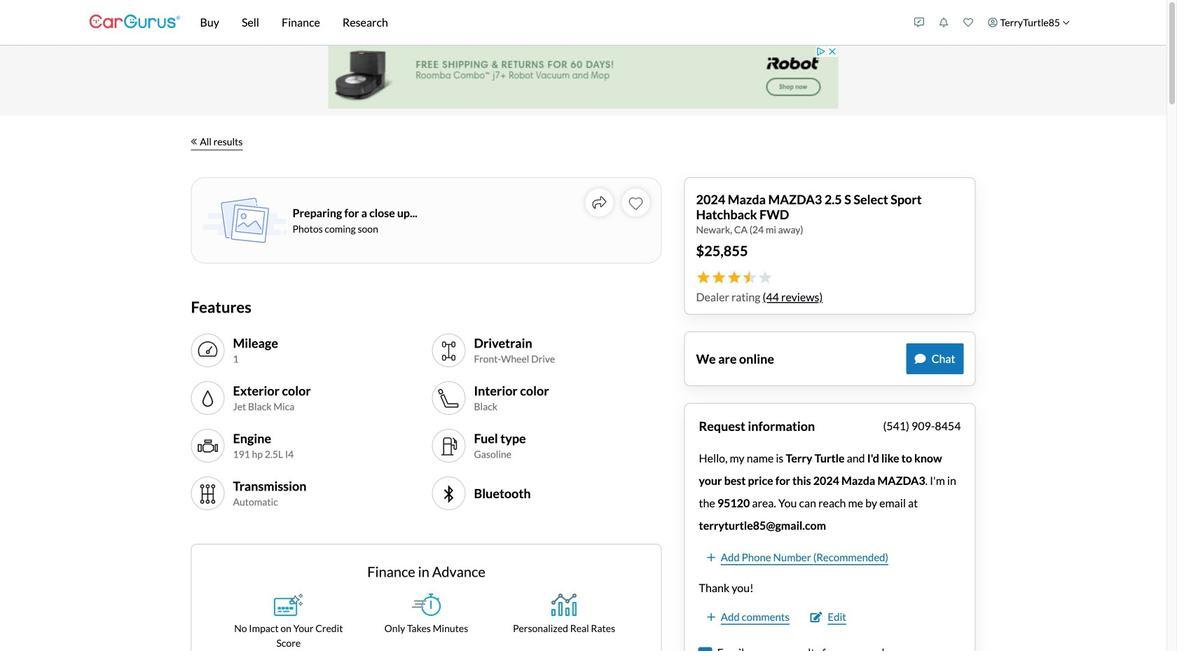 Task type: vqa. For each thing, say whether or not it's contained in the screenshot.
'Drivetrain' icon
yes



Task type: describe. For each thing, give the bounding box(es) containing it.
chevron down image
[[1063, 19, 1071, 26]]

exterior color image
[[197, 388, 219, 410]]

preparing for a close up... image
[[203, 198, 287, 243]]

fuel type image
[[438, 435, 460, 458]]

edit image
[[811, 612, 823, 622]]

mileage image
[[197, 340, 219, 362]]

drivetrain image
[[438, 340, 460, 362]]

add a car review image
[[915, 18, 925, 27]]

bluetooth image
[[438, 483, 460, 506]]

3.5 rating image
[[697, 271, 772, 285]]

2 plus image from the top
[[708, 612, 716, 622]]

interior color image
[[438, 388, 460, 410]]



Task type: locate. For each thing, give the bounding box(es) containing it.
saved cars image
[[964, 18, 974, 27]]

share image
[[593, 196, 607, 210]]

user icon image
[[989, 18, 998, 27]]

menu bar
[[181, 0, 908, 45]]

menu item
[[981, 3, 1078, 42]]

plus image
[[708, 553, 716, 563], [708, 612, 716, 622]]

advertisement element
[[328, 46, 839, 109]]

0 vertical spatial plus image
[[708, 553, 716, 563]]

engine image
[[197, 435, 219, 458]]

comment image
[[915, 354, 927, 365]]

None button
[[699, 648, 712, 651]]

open notifications image
[[940, 18, 949, 27]]

1 vertical spatial plus image
[[708, 612, 716, 622]]

transmission image
[[197, 483, 219, 506]]

1 plus image from the top
[[708, 553, 716, 563]]

chevron double left image
[[191, 138, 197, 145]]

menu
[[908, 3, 1078, 42]]



